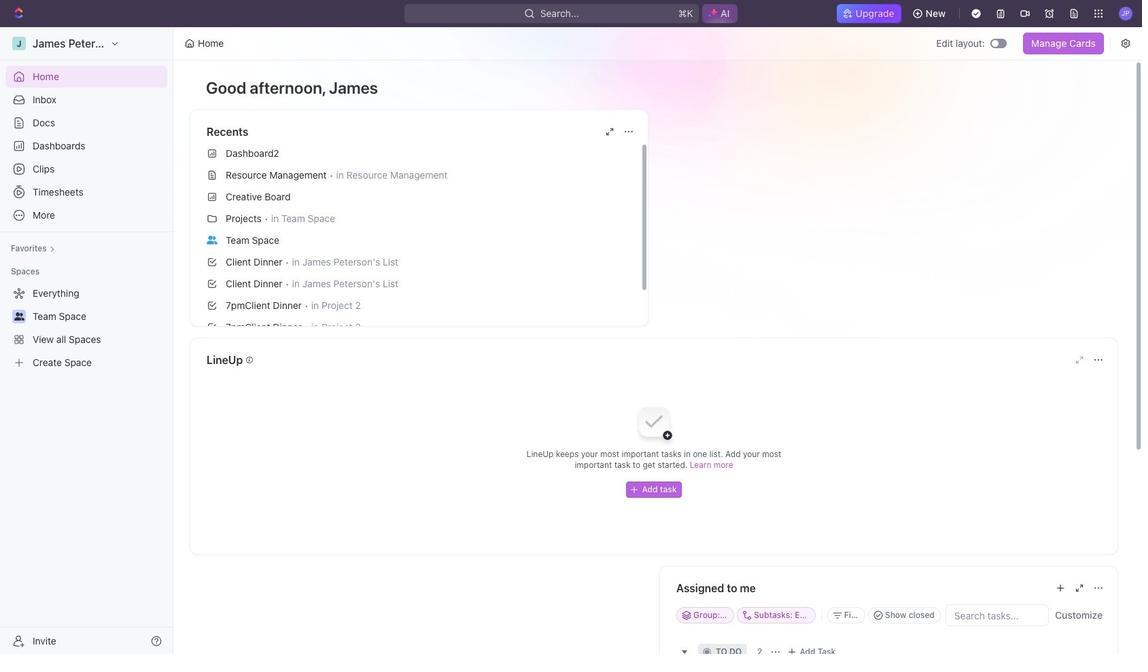 Task type: vqa. For each thing, say whether or not it's contained in the screenshot.
-
no



Task type: locate. For each thing, give the bounding box(es) containing it.
user group image
[[207, 236, 218, 245], [14, 313, 24, 321]]

1 vertical spatial user group image
[[14, 313, 24, 321]]

1 horizontal spatial user group image
[[207, 236, 218, 245]]

0 horizontal spatial user group image
[[14, 313, 24, 321]]

tree
[[5, 283, 167, 374]]



Task type: describe. For each thing, give the bounding box(es) containing it.
tree inside sidebar navigation
[[5, 283, 167, 374]]

user group image inside tree
[[14, 313, 24, 321]]

Search tasks... text field
[[946, 606, 1049, 626]]

james peterson's workspace, , element
[[12, 37, 26, 50]]

0 vertical spatial user group image
[[207, 236, 218, 245]]

sidebar navigation
[[0, 27, 176, 655]]



